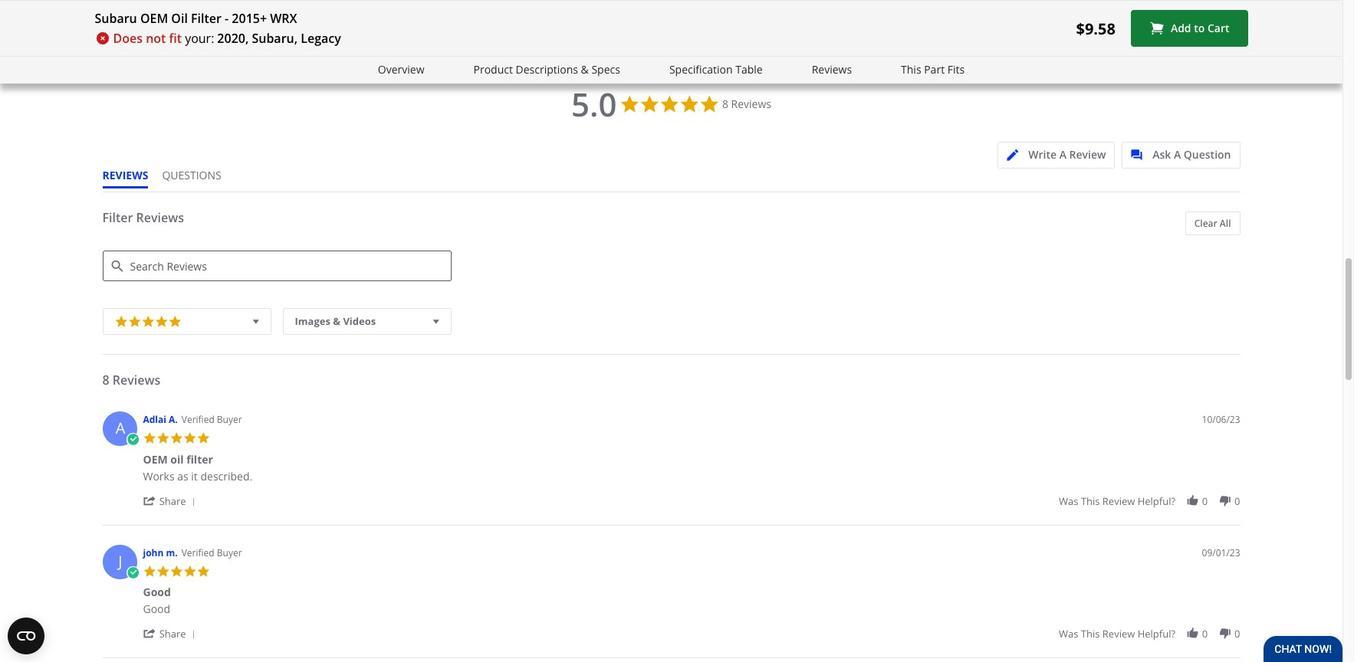 Task type: locate. For each thing, give the bounding box(es) containing it.
filter left -
[[191, 10, 222, 27]]

1 this from the top
[[1081, 494, 1100, 508]]

2 seperator image from the top
[[189, 631, 198, 640]]

0 right "vote up review by adlai a. on  6 oct 2023" icon
[[1202, 494, 1208, 508]]

tab list
[[102, 168, 235, 192]]

clear all
[[1195, 217, 1231, 230]]

2 total reviews element up the cart
[[1165, 0, 1288, 8]]

a right write on the right of page
[[1060, 147, 1067, 162]]

share for j
[[159, 627, 186, 641]]

0 vertical spatial this
[[1081, 494, 1100, 508]]

1 vertical spatial was this review helpful?
[[1059, 627, 1176, 641]]

2 horizontal spatial a
[[1174, 147, 1181, 162]]

review left "vote up review by adlai a. on  6 oct 2023" icon
[[1103, 494, 1135, 508]]

a inside write a review "dropdown button"
[[1060, 147, 1067, 162]]

8 reviews
[[722, 97, 771, 111], [102, 372, 161, 389]]

2 share from the top
[[159, 627, 186, 641]]

verified buyer heading right a.
[[182, 413, 242, 427]]

0 vertical spatial group
[[1059, 494, 1240, 508]]

tab panel
[[95, 404, 1248, 663]]

1 horizontal spatial 7 total reviews element
[[283, 0, 406, 8]]

add to cart
[[1171, 21, 1230, 35]]

1 horizontal spatial &
[[581, 62, 589, 77]]

2 verified buyer heading from the top
[[182, 547, 242, 560]]

ask
[[1153, 147, 1171, 162]]

videos
[[343, 315, 376, 328]]

share button for a
[[143, 494, 201, 508]]

1 horizontal spatial 2 total reviews element
[[1165, 0, 1288, 8]]

oem inside oem oil filter works as it described.
[[143, 452, 168, 467]]

was
[[1059, 494, 1079, 508], [1059, 627, 1079, 641]]

a inside ask a question dropdown button
[[1174, 147, 1181, 162]]

empty star image
[[1199, 0, 1211, 8], [1211, 0, 1222, 8]]

0 vertical spatial verified
[[182, 413, 215, 427]]

10/06/23
[[1202, 413, 1240, 427]]

7 total reviews element
[[136, 0, 259, 8], [283, 0, 406, 8]]

descriptions
[[516, 62, 578, 77]]

1 group from the top
[[1059, 494, 1240, 508]]

share down as
[[159, 494, 186, 508]]

2020,
[[217, 30, 249, 47]]

empty star image up add to cart
[[1199, 0, 1211, 8]]

helpful? left "vote up review by adlai a. on  6 oct 2023" icon
[[1138, 494, 1176, 508]]

a.
[[169, 413, 178, 427]]

0 vertical spatial 8
[[722, 97, 728, 111]]

2 helpful? from the top
[[1138, 627, 1176, 641]]

review for a
[[1103, 494, 1135, 508]]

product descriptions & specs link
[[474, 61, 620, 79]]

0 horizontal spatial 7 total reviews element
[[136, 0, 259, 8]]

oem up not
[[140, 10, 168, 27]]

2 was from the top
[[1059, 627, 1079, 641]]

2 buyer from the top
[[217, 547, 242, 560]]

by
[[1207, 53, 1218, 67]]

1 total reviews element
[[430, 0, 553, 8], [724, 0, 847, 8]]

to
[[1194, 21, 1205, 35]]

review left vote up review by john m. on  1 sep 2023 image
[[1103, 627, 1135, 641]]

helpful? left vote up review by john m. on  1 sep 2023 image
[[1138, 627, 1176, 641]]

1 vertical spatial verified
[[182, 547, 214, 560]]

1 horizontal spatial filter
[[191, 10, 222, 27]]

filter
[[186, 452, 213, 467]]

down triangle image
[[429, 314, 443, 330]]

was for j
[[1059, 627, 1079, 641]]

verified buyer heading
[[182, 413, 242, 427], [182, 547, 242, 560]]

0 horizontal spatial 8
[[102, 372, 109, 389]]

1 vertical spatial share image
[[143, 627, 156, 640]]

vote down review by john m. on  1 sep 2023 image
[[1219, 627, 1232, 640]]

oem up works
[[143, 452, 168, 467]]

a right ask
[[1174, 147, 1181, 162]]

0 horizontal spatial 2 total reviews element
[[1018, 0, 1141, 8]]

1 share button from the top
[[143, 494, 201, 508]]

2 verified from the top
[[182, 547, 214, 560]]

2 total reviews element
[[1018, 0, 1141, 8], [1165, 0, 1288, 8]]

0 right vote up review by john m. on  1 sep 2023 image
[[1202, 627, 1208, 641]]

1 vertical spatial oem
[[143, 452, 168, 467]]

2 group from the top
[[1059, 627, 1240, 641]]

09/01/23
[[1202, 547, 1240, 560]]

& left videos
[[333, 315, 341, 328]]

2 good from the top
[[143, 602, 170, 617]]

2015+
[[232, 10, 267, 27]]

0 vertical spatial verified buyer heading
[[182, 413, 242, 427]]

a
[[1060, 147, 1067, 162], [1174, 147, 1181, 162], [116, 418, 125, 439]]

0 vertical spatial was this review helpful?
[[1059, 494, 1176, 508]]

filter reviews
[[102, 209, 184, 226]]

Images & Videos Filter field
[[283, 308, 451, 335]]

1 seperator image from the top
[[189, 497, 198, 507]]

good inside 'good good'
[[143, 602, 170, 617]]

2 2 total reviews element from the left
[[1165, 0, 1288, 8]]

8 reviews down table
[[722, 97, 771, 111]]

1 verified buyer heading from the top
[[182, 413, 242, 427]]

2 total reviews element up $9.58 on the right top of page
[[1018, 0, 1141, 8]]

share button
[[143, 494, 201, 508], [143, 627, 201, 641]]

share image
[[143, 494, 156, 507], [143, 627, 156, 640]]

share button for j
[[143, 627, 201, 641]]

0 horizontal spatial 8 reviews
[[102, 372, 161, 389]]

tab list containing reviews
[[102, 168, 235, 192]]

1 horizontal spatial 1 total reviews element
[[724, 0, 847, 8]]

0 vertical spatial share button
[[143, 494, 201, 508]]

2 share image from the top
[[143, 627, 156, 640]]

overview link
[[378, 61, 424, 79]]

1 verified from the top
[[182, 413, 215, 427]]

oem
[[140, 10, 168, 27], [143, 452, 168, 467]]

was this review helpful? for a
[[1059, 494, 1176, 508]]

2 share button from the top
[[143, 627, 201, 641]]

0 vertical spatial circle checkmark image
[[126, 433, 140, 447]]

was this review helpful? left "vote up review by adlai a. on  6 oct 2023" icon
[[1059, 494, 1176, 508]]

$9.58
[[1076, 18, 1116, 39]]

1 helpful? from the top
[[1138, 494, 1176, 508]]

0 horizontal spatial a
[[116, 418, 125, 439]]

8
[[722, 97, 728, 111], [102, 372, 109, 389]]

1 vertical spatial seperator image
[[189, 631, 198, 640]]

star image
[[159, 0, 171, 8], [171, 0, 182, 8], [329, 0, 341, 8], [430, 0, 442, 8], [442, 0, 453, 8], [577, 0, 589, 8], [589, 0, 600, 8], [600, 0, 612, 8], [612, 0, 623, 8], [735, 0, 747, 8], [758, 0, 770, 8], [871, 0, 882, 8], [882, 0, 894, 8], [894, 0, 905, 8], [905, 0, 917, 8], [1018, 0, 1029, 8], [128, 313, 141, 329], [141, 313, 155, 329], [168, 313, 182, 329], [156, 432, 170, 445], [183, 432, 197, 445]]

1 share image from the top
[[143, 494, 156, 507]]

j
[[118, 551, 122, 572]]

filter
[[191, 10, 222, 27], [102, 209, 133, 226]]

1 vertical spatial review
[[1103, 627, 1135, 641]]

circle checkmark image
[[126, 433, 140, 447], [126, 566, 140, 580]]

1 vertical spatial &
[[333, 315, 341, 328]]

reviews inside filter reviews heading
[[136, 209, 184, 226]]

reviews
[[102, 168, 148, 183]]

0 vertical spatial helpful?
[[1138, 494, 1176, 508]]

seperator image for a
[[189, 497, 198, 507]]

2 circle checkmark image from the top
[[126, 566, 140, 580]]

m.
[[166, 547, 178, 560]]

seperator image
[[189, 497, 198, 507], [189, 631, 198, 640]]

Search Reviews search field
[[102, 251, 451, 282]]

magnifying glass image
[[112, 261, 123, 272]]

2 was this review helpful? from the top
[[1059, 627, 1176, 641]]

verified
[[182, 413, 215, 427], [182, 547, 214, 560]]

1 horizontal spatial 8 reviews
[[722, 97, 771, 111]]

adlai
[[143, 413, 166, 427]]

0 horizontal spatial 1 total reviews element
[[430, 0, 553, 8]]

0 right vote down review by john m. on  1 sep 2023 image
[[1235, 627, 1240, 641]]

group for a
[[1059, 494, 1240, 508]]

good
[[143, 585, 171, 600], [143, 602, 170, 617]]

this
[[1081, 494, 1100, 508], [1081, 627, 1100, 641]]

share button down as
[[143, 494, 201, 508]]

verified right m.
[[182, 547, 214, 560]]

buyer right a.
[[217, 413, 242, 427]]

0 vertical spatial was
[[1059, 494, 1079, 508]]

described.
[[201, 469, 252, 484]]

1 total reviews element up product
[[430, 0, 553, 8]]

1 2 total reviews element from the left
[[1018, 0, 1141, 8]]

review for j
[[1103, 627, 1135, 641]]

0 vertical spatial share image
[[143, 494, 156, 507]]

review
[[1103, 494, 1135, 508], [1103, 627, 1135, 641]]

1 vertical spatial this
[[1081, 627, 1100, 641]]

1 vertical spatial filter
[[102, 209, 133, 226]]

2 empty star image from the left
[[1211, 0, 1222, 8]]

0
[[1202, 494, 1208, 508], [1235, 494, 1240, 508], [1202, 627, 1208, 641], [1235, 627, 1240, 641]]

add
[[1171, 21, 1191, 35]]

group
[[1059, 494, 1240, 508], [1059, 627, 1240, 641]]

share
[[159, 494, 186, 508], [159, 627, 186, 641]]

2 review from the top
[[1103, 627, 1135, 641]]

0 vertical spatial buyer
[[217, 413, 242, 427]]

this
[[901, 62, 921, 77]]

was this review helpful? left vote up review by john m. on  1 sep 2023 image
[[1059, 627, 1176, 641]]

filter inside filter reviews heading
[[102, 209, 133, 226]]

0 vertical spatial oem
[[140, 10, 168, 27]]

1 review from the top
[[1103, 494, 1135, 508]]

buyer for a
[[217, 413, 242, 427]]

1 circle checkmark image from the top
[[126, 433, 140, 447]]

1 good from the top
[[143, 585, 171, 600]]

1 vertical spatial buyer
[[217, 547, 242, 560]]

1 buyer from the top
[[217, 413, 242, 427]]

1 vertical spatial was
[[1059, 627, 1079, 641]]

share button down 'good good'
[[143, 627, 201, 641]]

1 vertical spatial share button
[[143, 627, 201, 641]]

1 vertical spatial good
[[143, 602, 170, 617]]

& left specs
[[581, 62, 589, 77]]

0 horizontal spatial filter
[[102, 209, 133, 226]]

0 vertical spatial seperator image
[[189, 497, 198, 507]]

share image down 'good good'
[[143, 627, 156, 640]]

add to cart button
[[1131, 10, 1248, 47]]

7 total reviews element up legacy at the left top
[[283, 0, 406, 8]]

verified buyer heading right m.
[[182, 547, 242, 560]]

2 this from the top
[[1081, 627, 1100, 641]]

verified for a
[[182, 413, 215, 427]]

1 vertical spatial 8
[[102, 372, 109, 389]]

reviews
[[812, 62, 852, 77], [731, 97, 771, 111], [136, 209, 184, 226], [113, 372, 161, 389]]

images & videos element
[[283, 308, 451, 335]]

1 was this review helpful? from the top
[[1059, 494, 1176, 508]]

write a review button
[[998, 142, 1115, 169]]

buyer
[[217, 413, 242, 427], [217, 547, 242, 560]]

-
[[225, 10, 229, 27]]

filter down reviews at the left top of the page
[[102, 209, 133, 226]]

1 share from the top
[[159, 494, 186, 508]]

1 was from the top
[[1059, 494, 1079, 508]]

1 vertical spatial circle checkmark image
[[126, 566, 140, 580]]

empty star image up the cart
[[1211, 0, 1222, 8]]

0 vertical spatial share
[[159, 494, 186, 508]]

share down 'good good'
[[159, 627, 186, 641]]

was this review helpful?
[[1059, 494, 1176, 508], [1059, 627, 1176, 641]]

0 vertical spatial good
[[143, 585, 171, 600]]

rating element
[[102, 308, 271, 335]]

&
[[581, 62, 589, 77], [333, 315, 341, 328]]

0 vertical spatial filter
[[191, 10, 222, 27]]

helpful?
[[1138, 494, 1176, 508], [1138, 627, 1176, 641]]

0 vertical spatial review
[[1103, 494, 1135, 508]]

share image down works
[[143, 494, 156, 507]]

a left adlai
[[116, 418, 125, 439]]

1 vertical spatial share
[[159, 627, 186, 641]]

1 vertical spatial verified buyer heading
[[182, 547, 242, 560]]

7 total reviews element up subaru oem oil filter - 2015+ wrx
[[136, 0, 259, 8]]

down triangle image
[[249, 314, 263, 330]]

1 vertical spatial helpful?
[[1138, 627, 1176, 641]]

1 vertical spatial group
[[1059, 627, 1240, 641]]

product descriptions & specs
[[474, 62, 620, 77]]

11 total reviews element
[[577, 0, 700, 8]]

8 reviews up adlai
[[102, 372, 161, 389]]

1 horizontal spatial a
[[1060, 147, 1067, 162]]

star image
[[136, 0, 148, 8], [148, 0, 159, 8], [182, 0, 194, 8], [283, 0, 295, 8], [295, 0, 306, 8], [306, 0, 318, 8], [318, 0, 329, 8], [453, 0, 465, 8], [465, 0, 476, 8], [476, 0, 488, 8], [724, 0, 735, 8], [747, 0, 758, 8], [770, 0, 782, 8], [917, 0, 928, 8], [1029, 0, 1041, 8], [1041, 0, 1052, 8], [1052, 0, 1064, 8], [1064, 0, 1075, 8], [1165, 0, 1176, 8], [1176, 0, 1188, 8], [1188, 0, 1199, 8], [115, 313, 128, 329], [155, 313, 168, 329], [143, 432, 156, 445], [170, 432, 183, 445], [197, 432, 210, 445], [143, 565, 156, 578], [156, 565, 170, 578], [170, 565, 183, 578], [183, 565, 197, 578], [197, 565, 210, 578]]

a for ask
[[1174, 147, 1181, 162]]

review date 10/06/23 element
[[1202, 413, 1240, 427]]

images
[[295, 315, 330, 328]]

0 horizontal spatial &
[[333, 315, 341, 328]]

buyer right m.
[[217, 547, 242, 560]]

1 total reviews element up table
[[724, 0, 847, 8]]

specification table
[[669, 62, 763, 77]]

reviews link
[[812, 61, 852, 79]]

verified right a.
[[182, 413, 215, 427]]



Task type: vqa. For each thing, say whether or not it's contained in the screenshot.
described.
yes



Task type: describe. For each thing, give the bounding box(es) containing it.
clear
[[1195, 217, 1218, 230]]

verified for j
[[182, 547, 214, 560]]

write no frame image
[[1007, 150, 1026, 161]]

vote up review by adlai a. on  6 oct 2023 image
[[1186, 494, 1200, 507]]

a inside tab panel
[[116, 418, 125, 439]]

powered by
[[1159, 53, 1221, 67]]

does
[[113, 30, 143, 47]]

& inside field
[[333, 315, 341, 328]]

helpful? for a
[[1138, 494, 1176, 508]]

3 total reviews element
[[871, 0, 994, 8]]

this part fits link
[[901, 61, 965, 79]]

john m. verified buyer
[[143, 547, 242, 560]]

this for j
[[1081, 627, 1100, 641]]

product
[[474, 62, 513, 77]]

oil
[[171, 10, 188, 27]]

not
[[146, 30, 166, 47]]

0 vertical spatial &
[[581, 62, 589, 77]]

filter reviews heading
[[102, 209, 1240, 239]]

2 1 total reviews element from the left
[[724, 0, 847, 8]]

question
[[1184, 147, 1231, 162]]

1 empty star image from the left
[[1199, 0, 1211, 8]]

write
[[1029, 147, 1057, 162]]

adlai a. verified buyer
[[143, 413, 242, 427]]

was this review helpful? for j
[[1059, 627, 1176, 641]]

subaru oem oil filter - 2015+ wrx
[[95, 10, 297, 27]]

write a review
[[1029, 147, 1106, 162]]

it
[[191, 469, 198, 484]]

table
[[736, 62, 763, 77]]

overview
[[378, 62, 424, 77]]

wrx
[[270, 10, 297, 27]]

fit
[[169, 30, 182, 47]]

questions
[[162, 168, 221, 183]]

ask a question button
[[1122, 142, 1240, 169]]

subaru
[[95, 10, 137, 27]]

1 1 total reviews element from the left
[[430, 0, 553, 8]]

vote up review by john m. on  1 sep 2023 image
[[1186, 627, 1200, 640]]

share image for j
[[143, 627, 156, 640]]

Rating Filter field
[[102, 308, 271, 335]]

oil
[[170, 452, 184, 467]]

verified buyer heading for a
[[182, 413, 242, 427]]

tab panel containing a
[[95, 404, 1248, 663]]

legacy
[[301, 30, 341, 47]]

subaru,
[[252, 30, 298, 47]]

john
[[143, 547, 164, 560]]

review
[[1069, 147, 1106, 162]]

cart
[[1208, 21, 1230, 35]]

group for j
[[1059, 627, 1240, 641]]

0 vertical spatial 8 reviews
[[722, 97, 771, 111]]

5.0 star rating element
[[571, 82, 617, 126]]

specification
[[669, 62, 733, 77]]

verified buyer heading for j
[[182, 547, 242, 560]]

this for a
[[1081, 494, 1100, 508]]

works
[[143, 469, 175, 484]]

2 7 total reviews element from the left
[[283, 0, 406, 8]]

your:
[[185, 30, 214, 47]]

this part fits
[[901, 62, 965, 77]]

share for a
[[159, 494, 186, 508]]

clear all button
[[1185, 212, 1240, 236]]

a for write
[[1060, 147, 1067, 162]]

review date 09/01/23 element
[[1202, 547, 1240, 560]]

part
[[924, 62, 945, 77]]

fits
[[948, 62, 965, 77]]

1 horizontal spatial 8
[[722, 97, 728, 111]]

1 vertical spatial 8 reviews
[[102, 372, 161, 389]]

open widget image
[[8, 618, 44, 655]]

seperator image for j
[[189, 631, 198, 640]]

powered
[[1159, 53, 1204, 67]]

circle checkmark image for j
[[126, 566, 140, 580]]

5.0
[[571, 82, 617, 126]]

1 7 total reviews element from the left
[[136, 0, 259, 8]]

oem oil filter heading
[[143, 452, 213, 470]]

as
[[177, 469, 188, 484]]

0 right vote down review by adlai a. on  6 oct 2023 image at the right
[[1235, 494, 1240, 508]]

specs
[[592, 62, 620, 77]]

helpful? for j
[[1138, 627, 1176, 641]]

oem oil filter works as it described.
[[143, 452, 252, 484]]

does not fit your: 2020, subaru, legacy
[[113, 30, 341, 47]]

ask a question
[[1153, 147, 1231, 162]]

all
[[1220, 217, 1231, 230]]

was for a
[[1059, 494, 1079, 508]]

dialog image
[[1131, 150, 1150, 161]]

specification table link
[[669, 61, 763, 79]]

images & videos
[[295, 315, 376, 328]]

share image for a
[[143, 494, 156, 507]]

buyer for j
[[217, 547, 242, 560]]

good good
[[143, 585, 171, 617]]

vote down review by adlai a. on  6 oct 2023 image
[[1219, 494, 1232, 507]]

circle checkmark image for a
[[126, 433, 140, 447]]

good heading
[[143, 585, 171, 603]]



